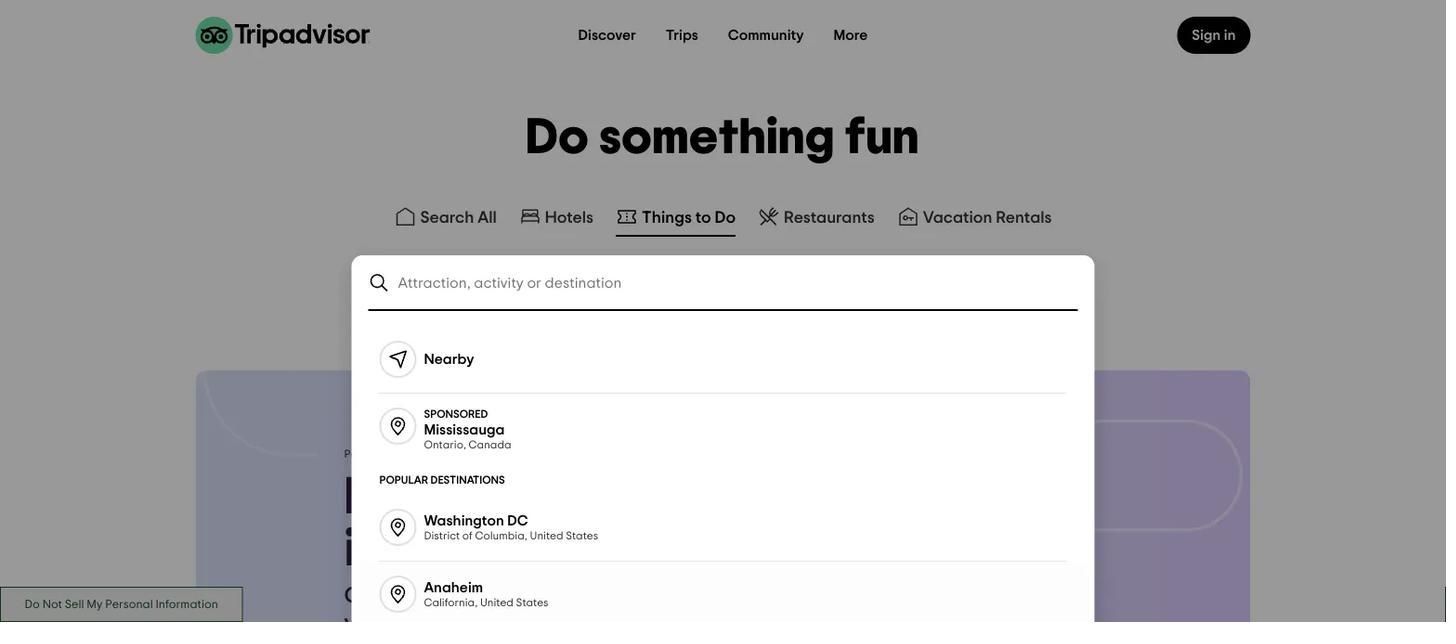 Task type: locate. For each thing, give the bounding box(es) containing it.
None search field
[[354, 257, 1093, 309]]

you,
[[344, 612, 386, 622]]

0 horizontal spatial by
[[391, 449, 404, 460]]

a inside build a trip in minutes
[[469, 472, 501, 524]]

united inside anaheim california, united states
[[480, 598, 514, 609]]

do
[[527, 113, 590, 163], [715, 209, 736, 226]]

by inside "get a personalized itinerary just for you, guided by traveler tips an"
[[467, 612, 492, 622]]

1 vertical spatial a
[[386, 585, 400, 608]]

0 vertical spatial by
[[391, 449, 404, 460]]

in inside build a trip in minutes
[[344, 524, 385, 576]]

0 vertical spatial in
[[1224, 28, 1236, 43]]

just
[[629, 585, 665, 608]]

by left ai
[[391, 449, 404, 460]]

united down trip on the bottom
[[530, 531, 564, 542]]

0 vertical spatial do
[[527, 113, 590, 163]]

minutes
[[396, 524, 576, 576]]

tab list
[[0, 198, 1447, 241]]

powered by ai
[[344, 449, 417, 460]]

in
[[1224, 28, 1236, 43], [344, 524, 385, 576]]

0 vertical spatial states
[[566, 531, 598, 542]]

sponsored
[[424, 409, 488, 420]]

1 vertical spatial in
[[344, 524, 385, 576]]

united up the traveler
[[480, 598, 514, 609]]

do right the to
[[715, 209, 736, 226]]

a right get
[[386, 585, 400, 608]]

0 horizontal spatial a
[[386, 585, 400, 608]]

do something fun
[[527, 113, 920, 163]]

states up the traveler
[[516, 598, 549, 609]]

1 horizontal spatial united
[[530, 531, 564, 542]]

by
[[391, 449, 404, 460], [467, 612, 492, 622]]

community button
[[713, 17, 819, 54]]

guided
[[391, 612, 462, 622]]

a
[[469, 472, 501, 524], [386, 585, 400, 608]]

1 vertical spatial do
[[715, 209, 736, 226]]

vacation rentals
[[923, 209, 1052, 226]]

trip
[[511, 472, 593, 524]]

states
[[566, 531, 598, 542], [516, 598, 549, 609]]

1 vertical spatial states
[[516, 598, 549, 609]]

in up get
[[344, 524, 385, 576]]

0 vertical spatial a
[[469, 472, 501, 524]]

dc
[[507, 514, 528, 529]]

get a personalized itinerary just for you, guided by traveler tips an
[[344, 585, 698, 622]]

ai
[[406, 449, 417, 460]]

a inside "get a personalized itinerary just for you, guided by traveler tips an"
[[386, 585, 400, 608]]

a for personalized
[[386, 585, 400, 608]]

in right 'sign'
[[1224, 28, 1236, 43]]

tab list containing search all
[[0, 198, 1447, 241]]

a left dc
[[469, 472, 501, 524]]

0 horizontal spatial united
[[480, 598, 514, 609]]

anaheim
[[424, 581, 483, 596]]

popular destinations
[[380, 475, 505, 486]]

search image
[[368, 272, 391, 295]]

discover
[[578, 28, 636, 43]]

ontario,
[[424, 440, 466, 451]]

restaurants
[[784, 209, 875, 226]]

beta
[[431, 450, 456, 461]]

traveler
[[497, 612, 576, 622]]

0 vertical spatial united
[[530, 531, 564, 542]]

1 horizontal spatial by
[[467, 612, 492, 622]]

0 horizontal spatial in
[[344, 524, 385, 576]]

by down personalized
[[467, 612, 492, 622]]

1 horizontal spatial states
[[566, 531, 598, 542]]

states down trip on the bottom
[[566, 531, 598, 542]]

things to do
[[642, 209, 736, 226]]

1 horizontal spatial a
[[469, 472, 501, 524]]

do up hotels link at top left
[[527, 113, 590, 163]]

hotels button
[[515, 202, 597, 237]]

popular destinations list box
[[357, 311, 1089, 622]]

all
[[478, 209, 497, 226]]

search all button
[[391, 202, 501, 237]]

to
[[696, 209, 711, 226]]

washington
[[424, 514, 504, 529]]

united
[[530, 531, 564, 542], [480, 598, 514, 609]]

1 vertical spatial united
[[480, 598, 514, 609]]

build
[[344, 472, 458, 524]]

1 vertical spatial by
[[467, 612, 492, 622]]

0 horizontal spatial states
[[516, 598, 549, 609]]

1 horizontal spatial do
[[715, 209, 736, 226]]

Search search field
[[398, 275, 1078, 292]]



Task type: vqa. For each thing, say whether or not it's contained in the screenshot.
right &
no



Task type: describe. For each thing, give the bounding box(es) containing it.
vacation
[[923, 209, 993, 226]]

sign in link
[[1177, 17, 1251, 54]]

discover button
[[564, 17, 651, 54]]

powered
[[344, 449, 389, 460]]

sign in
[[1192, 28, 1236, 43]]

hotels link
[[519, 205, 594, 228]]

hotels
[[545, 209, 594, 226]]

sponsored mississauga ontario, canada
[[424, 409, 512, 451]]

vacation rentals button
[[894, 202, 1056, 237]]

canada
[[469, 440, 512, 451]]

restaurants button
[[754, 202, 879, 237]]

1 horizontal spatial in
[[1224, 28, 1236, 43]]

trips
[[666, 28, 699, 43]]

something
[[600, 113, 835, 163]]

united inside 'washington dc district of columbia, united states'
[[530, 531, 564, 542]]

itinerary
[[540, 585, 625, 608]]

anaheim california, united states
[[424, 581, 549, 609]]

get
[[344, 585, 381, 608]]

rentals
[[996, 209, 1052, 226]]

sign
[[1192, 28, 1221, 43]]

nearby
[[424, 352, 474, 367]]

california,
[[424, 598, 478, 609]]

vacation rentals link
[[897, 205, 1052, 228]]

do inside button
[[715, 209, 736, 226]]

mississauga
[[424, 422, 505, 437]]

search all
[[420, 209, 497, 226]]

more
[[834, 28, 868, 43]]

things to do link
[[616, 205, 736, 228]]

columbia,
[[475, 531, 528, 542]]

fun
[[846, 113, 920, 163]]

build a trip in minutes
[[344, 472, 593, 576]]

destinations
[[431, 475, 505, 486]]

0 horizontal spatial do
[[527, 113, 590, 163]]

for
[[670, 585, 698, 608]]

nearby link
[[357, 326, 1089, 393]]

tips
[[581, 612, 618, 622]]

a for trip
[[469, 472, 501, 524]]

popular
[[380, 475, 428, 486]]

search
[[420, 209, 474, 226]]

restaurants link
[[758, 205, 875, 228]]

trips button
[[651, 17, 713, 54]]

things to do button
[[612, 202, 740, 237]]

things
[[642, 209, 692, 226]]

of
[[463, 531, 473, 542]]

district
[[424, 531, 460, 542]]

community
[[728, 28, 804, 43]]

more button
[[819, 17, 883, 54]]

personalized
[[404, 585, 535, 608]]

states inside anaheim california, united states
[[516, 598, 549, 609]]

states inside 'washington dc district of columbia, united states'
[[566, 531, 598, 542]]

washington dc district of columbia, united states
[[424, 514, 598, 542]]

tripadvisor image
[[196, 17, 370, 54]]



